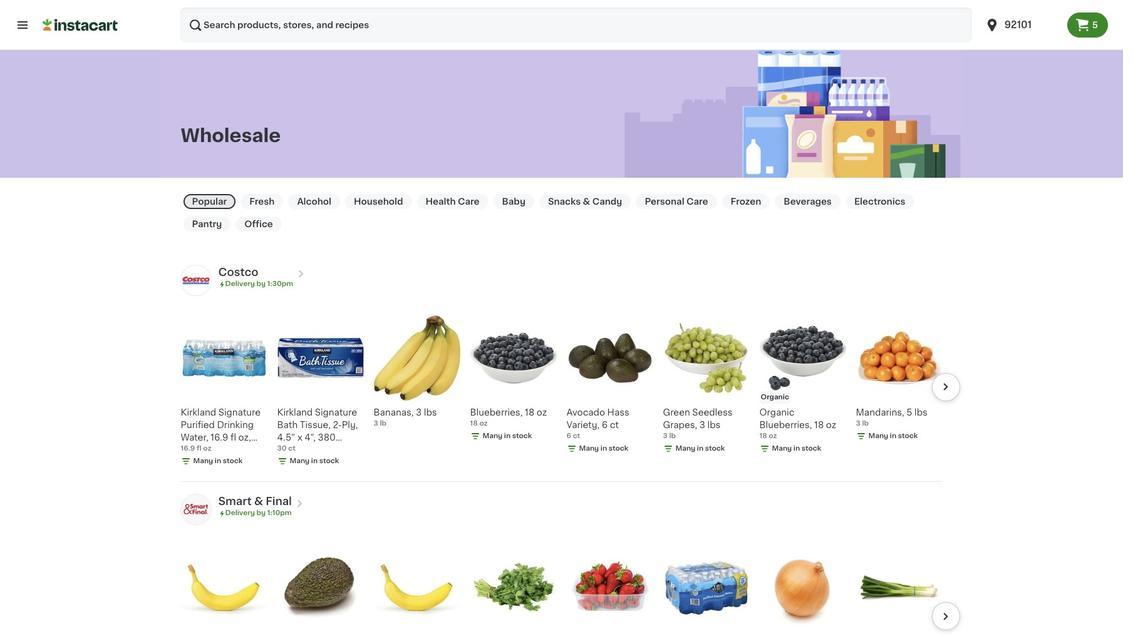 Task type: describe. For each thing, give the bounding box(es) containing it.
delivery by 1:10pm
[[225, 510, 292, 517]]

fresh
[[249, 197, 275, 206]]

in down 4",
[[311, 458, 318, 465]]

92101
[[1005, 20, 1032, 29]]

beverages link
[[775, 194, 841, 209]]

kirkland signature purified drinking water, 16.9 fl oz, 40-count
[[181, 409, 261, 455]]

baby
[[502, 197, 526, 206]]

wholesale
[[181, 126, 281, 144]]

alcohol link
[[288, 194, 340, 209]]

3 down grapes,
[[663, 433, 668, 440]]

seedless
[[692, 409, 733, 417]]

4",
[[305, 434, 316, 443]]

electronics link
[[846, 194, 914, 209]]

1:30pm
[[267, 281, 293, 288]]

organic for organic
[[761, 394, 789, 401]]

bananas, 3 lbs 3 lb
[[374, 409, 437, 428]]

grapes,
[[663, 421, 697, 430]]

baby link
[[493, 194, 534, 209]]

signature for drinking
[[218, 409, 261, 417]]

health care link
[[417, 194, 488, 209]]

wholesale main content
[[0, 42, 1123, 635]]

lbs for 3
[[424, 409, 437, 417]]

oz,
[[238, 434, 251, 443]]

92101 button
[[977, 8, 1067, 43]]

stock for 18
[[802, 446, 822, 453]]

household link
[[345, 194, 412, 209]]

avocado hass variety, 6 ct 6 ct
[[567, 409, 630, 440]]

beverages
[[784, 197, 832, 206]]

avocado
[[567, 409, 605, 417]]

bath
[[277, 421, 298, 430]]

pantry link
[[183, 217, 231, 232]]

personal care
[[645, 197, 708, 206]]

3 right bananas,
[[416, 409, 422, 417]]

many in stock for lb
[[869, 433, 918, 440]]

Search field
[[180, 8, 972, 43]]

0 vertical spatial 6
[[602, 421, 608, 430]]

fresh link
[[241, 194, 283, 209]]

many in stock for lbs
[[676, 446, 725, 453]]

alcohol
[[297, 197, 331, 206]]

ply,
[[342, 421, 358, 430]]

stock for lbs
[[898, 433, 918, 440]]

in down count
[[215, 458, 221, 465]]

pantry
[[192, 220, 222, 229]]

380
[[318, 434, 336, 443]]

candy
[[592, 197, 622, 206]]

stock for variety,
[[609, 446, 629, 453]]

lb inside green seedless grapes, 3 lbs 3 lb
[[669, 433, 676, 440]]

stock down 380
[[319, 458, 339, 465]]

1 vertical spatial 16.9
[[181, 446, 195, 453]]

office link
[[236, 217, 282, 232]]

many for oz
[[483, 433, 503, 440]]

many in stock down count
[[193, 458, 243, 465]]

office
[[244, 220, 273, 229]]

in for lbs
[[697, 446, 704, 453]]

92101 button
[[985, 8, 1060, 43]]

many in stock for ct
[[579, 446, 629, 453]]

x
[[297, 434, 302, 443]]

3 for green
[[700, 421, 705, 430]]

smart & final
[[218, 497, 292, 507]]

costco
[[218, 268, 258, 278]]

many in stock down sheets,
[[290, 458, 339, 465]]

personal care link
[[636, 194, 717, 209]]

ct down the 4.5"
[[288, 446, 296, 453]]

ct down variety,
[[573, 433, 580, 440]]

snacks & candy link
[[539, 194, 631, 209]]

many down count
[[193, 458, 213, 465]]

popular link
[[183, 194, 236, 209]]

0 horizontal spatial fl
[[197, 446, 202, 453]]

ct inside "kirkland signature bath tissue, 2-ply, 4.5" x 4", 380 sheets, 30 ct"
[[327, 446, 336, 455]]

kirkland for purified
[[181, 409, 216, 417]]

0 horizontal spatial 30
[[277, 446, 287, 453]]

delivery for smart & final
[[225, 510, 255, 517]]

count
[[197, 446, 222, 455]]

many for 18
[[772, 446, 792, 453]]

care for health care
[[458, 197, 480, 206]]

& for snacks
[[583, 197, 590, 206]]

item carousel region for smart & final
[[163, 540, 960, 635]]

blueberries, inside organic blueberries, 18 oz 18 oz
[[760, 421, 812, 430]]



Task type: vqa. For each thing, say whether or not it's contained in the screenshot.
rightmost lb
yes



Task type: locate. For each thing, give the bounding box(es) containing it.
1 vertical spatial item carousel region
[[163, 540, 960, 635]]

lbs inside bananas, 3 lbs 3 lb
[[424, 409, 437, 417]]

lbs for 5
[[915, 409, 928, 417]]

mandarins,
[[856, 409, 905, 417]]

many in stock
[[483, 433, 532, 440], [869, 433, 918, 440], [579, 446, 629, 453], [676, 446, 725, 453], [772, 446, 822, 453], [193, 458, 243, 465], [290, 458, 339, 465]]

care
[[458, 197, 480, 206], [687, 197, 708, 206]]

many down mandarins, 5 lbs 3 lb
[[869, 433, 888, 440]]

snacks
[[548, 197, 581, 206]]

lbs inside green seedless grapes, 3 lbs 3 lb
[[708, 421, 721, 430]]

1 vertical spatial 5
[[907, 409, 913, 417]]

16.9 down "water,"
[[181, 446, 195, 453]]

blueberries, inside the blueberries, 18 oz 18 oz
[[470, 409, 523, 417]]

lb down grapes,
[[669, 433, 676, 440]]

delivery down smart
[[225, 510, 255, 517]]

lbs right bananas,
[[424, 409, 437, 417]]

2-
[[333, 421, 342, 430]]

1 care from the left
[[458, 197, 480, 206]]

in down avocado hass variety, 6 ct 6 ct
[[601, 446, 607, 453]]

many in stock down mandarins, 5 lbs 3 lb
[[869, 433, 918, 440]]

stock down green seedless grapes, 3 lbs 3 lb
[[705, 446, 725, 453]]

0 horizontal spatial 6
[[567, 433, 571, 440]]

6 down the hass
[[602, 421, 608, 430]]

30 ct
[[277, 446, 296, 453]]

kirkland up purified
[[181, 409, 216, 417]]

lbs right mandarins,
[[915, 409, 928, 417]]

green
[[663, 409, 690, 417]]

0 horizontal spatial blueberries,
[[470, 409, 523, 417]]

16.9 fl oz
[[181, 446, 211, 453]]

lb for mandarins,
[[862, 421, 869, 428]]

2 delivery from the top
[[225, 510, 255, 517]]

tissue,
[[300, 421, 331, 430]]

ct down the hass
[[610, 421, 619, 430]]

30
[[277, 446, 287, 453], [312, 446, 324, 455]]

5 inside button
[[1092, 21, 1098, 29]]

care for personal care
[[687, 197, 708, 206]]

many down grapes,
[[676, 446, 696, 453]]

3 down mandarins,
[[856, 421, 861, 428]]

lb inside bananas, 3 lbs 3 lb
[[380, 421, 387, 428]]

30 inside "kirkland signature bath tissue, 2-ply, 4.5" x 4", 380 sheets, 30 ct"
[[312, 446, 324, 455]]

many in stock down avocado hass variety, 6 ct 6 ct
[[579, 446, 629, 453]]

electronics
[[854, 197, 906, 206]]

6
[[602, 421, 608, 430], [567, 433, 571, 440]]

1 vertical spatial organic
[[760, 409, 795, 417]]

lb for bananas,
[[380, 421, 387, 428]]

costco image
[[181, 266, 211, 296]]

3
[[416, 409, 422, 417], [374, 421, 378, 428], [856, 421, 861, 428], [700, 421, 705, 430], [663, 433, 668, 440]]

1 by from the top
[[257, 281, 266, 288]]

purified
[[181, 421, 215, 430]]

many in stock for oz
[[483, 433, 532, 440]]

0 horizontal spatial 16.9
[[181, 446, 195, 453]]

2 horizontal spatial lb
[[862, 421, 869, 428]]

1 horizontal spatial fl
[[230, 434, 236, 443]]

delivery by 1:30pm
[[225, 281, 293, 288]]

kirkland signature bath tissue, 2-ply, 4.5" x 4", 380 sheets, 30 ct
[[277, 409, 358, 455]]

organic
[[761, 394, 789, 401], [760, 409, 795, 417]]

1 vertical spatial 6
[[567, 433, 571, 440]]

stock down the blueberries, 18 oz 18 oz
[[512, 433, 532, 440]]

lb
[[380, 421, 387, 428], [862, 421, 869, 428], [669, 433, 676, 440]]

1 horizontal spatial kirkland
[[277, 409, 313, 417]]

1 kirkland from the left
[[181, 409, 216, 417]]

item carousel region for costco
[[163, 310, 960, 477]]

in down mandarins, 5 lbs 3 lb
[[890, 433, 897, 440]]

delivery
[[225, 281, 255, 288], [225, 510, 255, 517]]

0 vertical spatial organic
[[761, 394, 789, 401]]

1 horizontal spatial 16.9
[[211, 434, 228, 443]]

sheets,
[[277, 446, 310, 455]]

fl inside 'kirkland signature purified drinking water, 16.9 fl oz, 40-count'
[[230, 434, 236, 443]]

ct down 380
[[327, 446, 336, 455]]

2 horizontal spatial lbs
[[915, 409, 928, 417]]

None search field
[[180, 8, 972, 43]]

0 horizontal spatial lb
[[380, 421, 387, 428]]

0 horizontal spatial kirkland
[[181, 409, 216, 417]]

organic for organic blueberries, 18 oz 18 oz
[[760, 409, 795, 417]]

fl left oz,
[[230, 434, 236, 443]]

40-
[[181, 446, 197, 455]]

0 vertical spatial item carousel region
[[163, 310, 960, 477]]

by for smart & final
[[257, 510, 266, 517]]

stock down mandarins, 5 lbs 3 lb
[[898, 433, 918, 440]]

by left 1:30pm at the left of the page
[[257, 281, 266, 288]]

1 vertical spatial &
[[254, 497, 263, 507]]

stock for oz
[[512, 433, 532, 440]]

0 vertical spatial fl
[[230, 434, 236, 443]]

30 down the 4.5"
[[277, 446, 287, 453]]

smart & final image
[[181, 495, 211, 525]]

3 for mandarins,
[[856, 421, 861, 428]]

care right personal
[[687, 197, 708, 206]]

0 vertical spatial delivery
[[225, 281, 255, 288]]

many for ct
[[579, 446, 599, 453]]

0 vertical spatial &
[[583, 197, 590, 206]]

kirkland inside "kirkland signature bath tissue, 2-ply, 4.5" x 4", 380 sheets, 30 ct"
[[277, 409, 313, 417]]

fl right 40-
[[197, 446, 202, 453]]

by
[[257, 281, 266, 288], [257, 510, 266, 517]]

0 horizontal spatial lbs
[[424, 409, 437, 417]]

4.5"
[[277, 434, 295, 443]]

1 horizontal spatial 6
[[602, 421, 608, 430]]

kirkland up 'bath'
[[277, 409, 313, 417]]

blueberries, 18 oz 18 oz
[[470, 409, 547, 428]]

0 vertical spatial blueberries,
[[470, 409, 523, 417]]

2 item carousel region from the top
[[163, 540, 960, 635]]

smart
[[218, 497, 252, 507]]

in down the blueberries, 18 oz 18 oz
[[504, 433, 511, 440]]

care right health at the left of the page
[[458, 197, 480, 206]]

1 vertical spatial by
[[257, 510, 266, 517]]

many for lb
[[869, 433, 888, 440]]

2 kirkland from the left
[[277, 409, 313, 417]]

1 horizontal spatial signature
[[315, 409, 357, 417]]

green seedless grapes, 3 lbs 3 lb
[[663, 409, 733, 440]]

lbs inside mandarins, 5 lbs 3 lb
[[915, 409, 928, 417]]

signature up drinking
[[218, 409, 261, 417]]

many in stock down the blueberries, 18 oz 18 oz
[[483, 433, 532, 440]]

lb down mandarins,
[[862, 421, 869, 428]]

lb down bananas,
[[380, 421, 387, 428]]

0 vertical spatial by
[[257, 281, 266, 288]]

water,
[[181, 434, 208, 443]]

care inside 'link'
[[458, 197, 480, 206]]

5
[[1092, 21, 1098, 29], [907, 409, 913, 417]]

many down variety,
[[579, 446, 599, 453]]

& up delivery by 1:10pm
[[254, 497, 263, 507]]

2 care from the left
[[687, 197, 708, 206]]

by for costco
[[257, 281, 266, 288]]

mandarins, 5 lbs 3 lb
[[856, 409, 928, 428]]

3 for bananas,
[[374, 421, 378, 428]]

item carousel region
[[163, 310, 960, 477], [163, 540, 960, 635]]

signature inside 'kirkland signature purified drinking water, 16.9 fl oz, 40-count'
[[218, 409, 261, 417]]

many in stock for 18
[[772, 446, 822, 453]]

6 down variety,
[[567, 433, 571, 440]]

1 horizontal spatial blueberries,
[[760, 421, 812, 430]]

1 item carousel region from the top
[[163, 310, 960, 477]]

household
[[354, 197, 403, 206]]

organic inside organic blueberries, 18 oz 18 oz
[[760, 409, 795, 417]]

1 horizontal spatial lb
[[669, 433, 676, 440]]

delivery for costco
[[225, 281, 255, 288]]

health care
[[426, 197, 480, 206]]

instacart logo image
[[43, 18, 118, 33]]

0 vertical spatial 16.9
[[211, 434, 228, 443]]

many down the blueberries, 18 oz 18 oz
[[483, 433, 503, 440]]

snacks & candy
[[548, 197, 622, 206]]

0 horizontal spatial 5
[[907, 409, 913, 417]]

many
[[483, 433, 503, 440], [869, 433, 888, 440], [579, 446, 599, 453], [676, 446, 696, 453], [772, 446, 792, 453], [193, 458, 213, 465], [290, 458, 310, 465]]

item carousel region containing kirkland signature purified drinking water, 16.9 fl oz, 40-count
[[163, 310, 960, 477]]

1 horizontal spatial care
[[687, 197, 708, 206]]

lb inside mandarins, 5 lbs 3 lb
[[862, 421, 869, 428]]

personal
[[645, 197, 685, 206]]

lbs
[[424, 409, 437, 417], [915, 409, 928, 417], [708, 421, 721, 430]]

1 horizontal spatial 5
[[1092, 21, 1098, 29]]

signature for tissue,
[[315, 409, 357, 417]]

0 horizontal spatial signature
[[218, 409, 261, 417]]

1:10pm
[[267, 510, 292, 517]]

16.9 up count
[[211, 434, 228, 443]]

stock down avocado hass variety, 6 ct 6 ct
[[609, 446, 629, 453]]

1 signature from the left
[[218, 409, 261, 417]]

stock for grapes,
[[705, 446, 725, 453]]

stock down organic blueberries, 18 oz 18 oz
[[802, 446, 822, 453]]

0 horizontal spatial care
[[458, 197, 480, 206]]

1 horizontal spatial 30
[[312, 446, 324, 455]]

5 inside mandarins, 5 lbs 3 lb
[[907, 409, 913, 417]]

16.9
[[211, 434, 228, 443], [181, 446, 195, 453]]

1 vertical spatial fl
[[197, 446, 202, 453]]

&
[[583, 197, 590, 206], [254, 497, 263, 507]]

by down smart & final
[[257, 510, 266, 517]]

in for oz
[[504, 433, 511, 440]]

1 delivery from the top
[[225, 281, 255, 288]]

many down organic blueberries, 18 oz 18 oz
[[772, 446, 792, 453]]

18
[[525, 409, 535, 417], [470, 421, 478, 428], [814, 421, 824, 430], [760, 433, 767, 440]]

lbs down the seedless
[[708, 421, 721, 430]]

delivery down the costco
[[225, 281, 255, 288]]

signature inside "kirkland signature bath tissue, 2-ply, 4.5" x 4", 380 sheets, 30 ct"
[[315, 409, 357, 417]]

frozen link
[[722, 194, 770, 209]]

1 horizontal spatial lbs
[[708, 421, 721, 430]]

in
[[504, 433, 511, 440], [890, 433, 897, 440], [601, 446, 607, 453], [697, 446, 704, 453], [794, 446, 800, 453], [215, 458, 221, 465], [311, 458, 318, 465]]

kirkland inside 'kirkland signature purified drinking water, 16.9 fl oz, 40-count'
[[181, 409, 216, 417]]

hass
[[607, 409, 630, 417]]

stock down oz,
[[223, 458, 243, 465]]

5 button
[[1067, 13, 1108, 38]]

in for lb
[[890, 433, 897, 440]]

ct
[[610, 421, 619, 430], [573, 433, 580, 440], [288, 446, 296, 453], [327, 446, 336, 455]]

1 vertical spatial blueberries,
[[760, 421, 812, 430]]

in down green seedless grapes, 3 lbs 3 lb
[[697, 446, 704, 453]]

3 down the seedless
[[700, 421, 705, 430]]

frozen
[[731, 197, 761, 206]]

health
[[426, 197, 456, 206]]

signature
[[218, 409, 261, 417], [315, 409, 357, 417]]

blueberries,
[[470, 409, 523, 417], [760, 421, 812, 430]]

kirkland
[[181, 409, 216, 417], [277, 409, 313, 417]]

many for lbs
[[676, 446, 696, 453]]

in down organic blueberries, 18 oz 18 oz
[[794, 446, 800, 453]]

many in stock down green seedless grapes, 3 lbs 3 lb
[[676, 446, 725, 453]]

drinking
[[217, 421, 254, 430]]

many in stock down organic blueberries, 18 oz 18 oz
[[772, 446, 822, 453]]

1 horizontal spatial &
[[583, 197, 590, 206]]

popular
[[192, 197, 227, 206]]

1 vertical spatial delivery
[[225, 510, 255, 517]]

& for smart
[[254, 497, 263, 507]]

3 down bananas,
[[374, 421, 378, 428]]

many down sheets,
[[290, 458, 310, 465]]

16.9 inside 'kirkland signature purified drinking water, 16.9 fl oz, 40-count'
[[211, 434, 228, 443]]

bananas,
[[374, 409, 414, 417]]

in for ct
[[601, 446, 607, 453]]

variety,
[[567, 421, 600, 430]]

stock
[[512, 433, 532, 440], [898, 433, 918, 440], [609, 446, 629, 453], [705, 446, 725, 453], [802, 446, 822, 453], [223, 458, 243, 465], [319, 458, 339, 465]]

30 down 4",
[[312, 446, 324, 455]]

0 vertical spatial 5
[[1092, 21, 1098, 29]]

& left candy
[[583, 197, 590, 206]]

organic blueberries, 18 oz 18 oz
[[760, 409, 836, 440]]

fl
[[230, 434, 236, 443], [197, 446, 202, 453]]

kirkland for bath
[[277, 409, 313, 417]]

oz
[[537, 409, 547, 417], [480, 421, 488, 428], [826, 421, 836, 430], [769, 433, 777, 440], [203, 446, 211, 453]]

3 inside mandarins, 5 lbs 3 lb
[[856, 421, 861, 428]]

2 by from the top
[[257, 510, 266, 517]]

0 horizontal spatial &
[[254, 497, 263, 507]]

in for 18
[[794, 446, 800, 453]]

final
[[266, 497, 292, 507]]

2 signature from the left
[[315, 409, 357, 417]]

signature up 2-
[[315, 409, 357, 417]]



